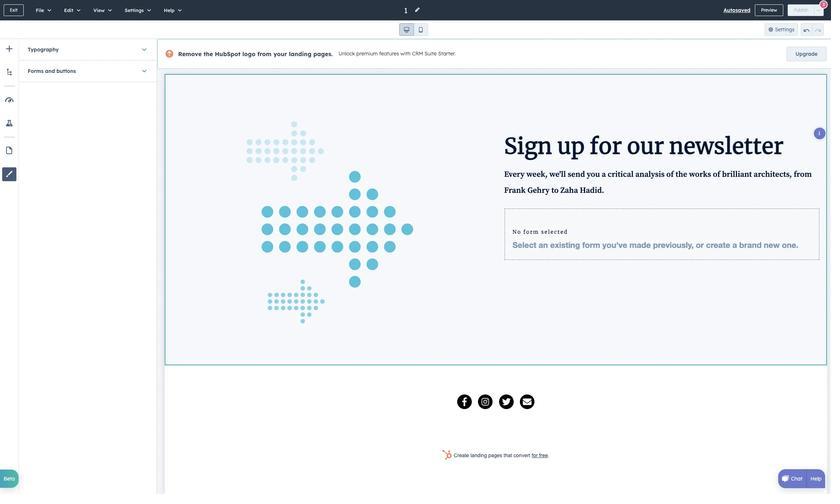 Task type: locate. For each thing, give the bounding box(es) containing it.
None field
[[404, 5, 410, 15]]

1 vertical spatial settings button
[[765, 23, 799, 36]]

edit button
[[57, 0, 86, 20]]

1 horizontal spatial settings button
[[765, 23, 799, 36]]

remove
[[178, 50, 202, 58]]

suite
[[425, 50, 437, 57]]

0 horizontal spatial group
[[400, 23, 429, 36]]

settings right 'view' button in the left top of the page
[[125, 7, 144, 13]]

file
[[36, 7, 44, 13]]

settings button
[[117, 0, 156, 20], [765, 23, 799, 36]]

beta button
[[0, 470, 19, 488]]

1 horizontal spatial help
[[811, 476, 822, 482]]

help
[[164, 7, 175, 13], [811, 476, 822, 482]]

preview
[[762, 7, 778, 13]]

hubspot
[[215, 50, 241, 58]]

caret image
[[142, 67, 147, 75]]

preview button
[[756, 4, 784, 16]]

1 horizontal spatial settings
[[776, 26, 795, 33]]

from
[[258, 50, 272, 58]]

unlock
[[339, 50, 355, 57]]

view button
[[86, 0, 117, 20]]

your
[[274, 50, 287, 58]]

group down publish group at the top right
[[802, 23, 825, 36]]

1 vertical spatial help
[[811, 476, 822, 482]]

publish button
[[788, 4, 815, 16]]

pages.
[[314, 50, 333, 58]]

1 vertical spatial settings
[[776, 26, 795, 33]]

settings down preview button at the right of page
[[776, 26, 795, 33]]

group
[[400, 23, 429, 36], [802, 23, 825, 36]]

0 horizontal spatial settings
[[125, 7, 144, 13]]

group up crm
[[400, 23, 429, 36]]

0 horizontal spatial help
[[164, 7, 175, 13]]

with
[[401, 50, 411, 57]]

forms
[[28, 68, 44, 74]]

file button
[[28, 0, 57, 20]]

upgrade
[[796, 51, 818, 57]]

and
[[45, 68, 55, 74]]

typography button
[[28, 39, 148, 60]]

0 vertical spatial help
[[164, 7, 175, 13]]

upgrade link
[[787, 47, 828, 61]]

0 horizontal spatial settings button
[[117, 0, 156, 20]]

features
[[380, 50, 399, 57]]

autosaved
[[724, 7, 751, 13]]

1 horizontal spatial group
[[802, 23, 825, 36]]

settings
[[125, 7, 144, 13], [776, 26, 795, 33]]

buttons
[[57, 68, 76, 74]]

exit
[[10, 7, 18, 13]]

exit link
[[4, 4, 24, 16]]



Task type: describe. For each thing, give the bounding box(es) containing it.
2
[[824, 2, 826, 7]]

autosaved button
[[724, 6, 751, 15]]

remove the hubspot logo from your landing pages.
[[178, 50, 333, 58]]

premium
[[357, 50, 378, 57]]

crm
[[412, 50, 424, 57]]

starter.
[[439, 50, 456, 57]]

typography
[[28, 46, 59, 53]]

the
[[204, 50, 213, 58]]

1 group from the left
[[400, 23, 429, 36]]

help button
[[156, 0, 187, 20]]

view
[[93, 7, 105, 13]]

publish
[[795, 7, 809, 13]]

logo
[[243, 50, 256, 58]]

caret image
[[142, 46, 147, 53]]

publish group
[[788, 4, 825, 16]]

unlock premium features with crm suite starter.
[[339, 50, 456, 57]]

beta
[[4, 476, 15, 482]]

chat
[[792, 476, 803, 482]]

0 vertical spatial settings button
[[117, 0, 156, 20]]

2 group from the left
[[802, 23, 825, 36]]

landing
[[289, 50, 312, 58]]

forms and buttons
[[28, 68, 76, 74]]

forms and buttons button
[[28, 61, 148, 82]]

help inside button
[[164, 7, 175, 13]]

edit
[[64, 7, 73, 13]]

0 vertical spatial settings
[[125, 7, 144, 13]]



Task type: vqa. For each thing, say whether or not it's contained in the screenshot.
Autosaved button
yes



